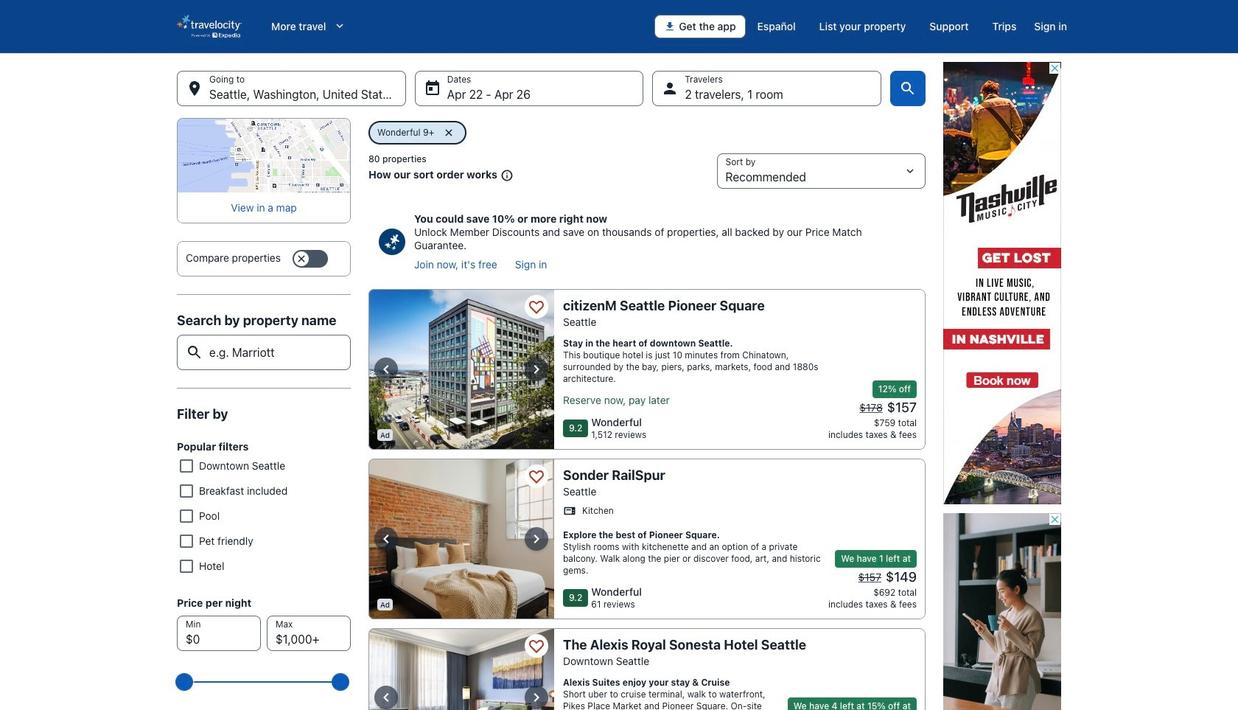 Task type: locate. For each thing, give the bounding box(es) containing it.
show next image for citizenm seattle pioneer square image
[[528, 361, 546, 378]]

show previous image for sonder railspur image
[[378, 530, 395, 548]]

1 vertical spatial small image
[[563, 504, 577, 518]]

static map image image
[[177, 118, 351, 193]]

show previous image for citizenm seattle pioneer square image
[[378, 361, 395, 378]]

small image
[[498, 169, 514, 182], [563, 504, 577, 518]]

1 horizontal spatial small image
[[563, 504, 577, 518]]

$0, Minimum, Price per night text field
[[177, 616, 261, 651]]

download the app button image
[[665, 21, 676, 32]]

list
[[414, 258, 917, 271]]

meeting facility image
[[369, 628, 555, 710]]

travelocity logo image
[[177, 15, 242, 38]]

show previous image for the alexis royal sonesta hotel seattle image
[[378, 689, 395, 706]]

$0, Minimum, Price per night range field
[[186, 666, 342, 698]]

property entrance image
[[369, 459, 555, 619]]

0 vertical spatial small image
[[498, 169, 514, 182]]



Task type: describe. For each thing, give the bounding box(es) containing it.
interior image
[[369, 289, 555, 450]]

show next image for the alexis royal sonesta hotel seattle image
[[528, 689, 546, 706]]

0 horizontal spatial small image
[[498, 169, 514, 182]]

$1,000 and above, Maximum, Price per night range field
[[186, 666, 342, 698]]

show next image for sonder railspur image
[[528, 530, 546, 548]]

search image
[[900, 80, 917, 97]]

you could save 10% or more right now image
[[379, 229, 406, 255]]

$1,000 and above, Maximum, Price per night text field
[[267, 616, 351, 651]]



Task type: vqa. For each thing, say whether or not it's contained in the screenshot.
Meeting Facility IMAGE
yes



